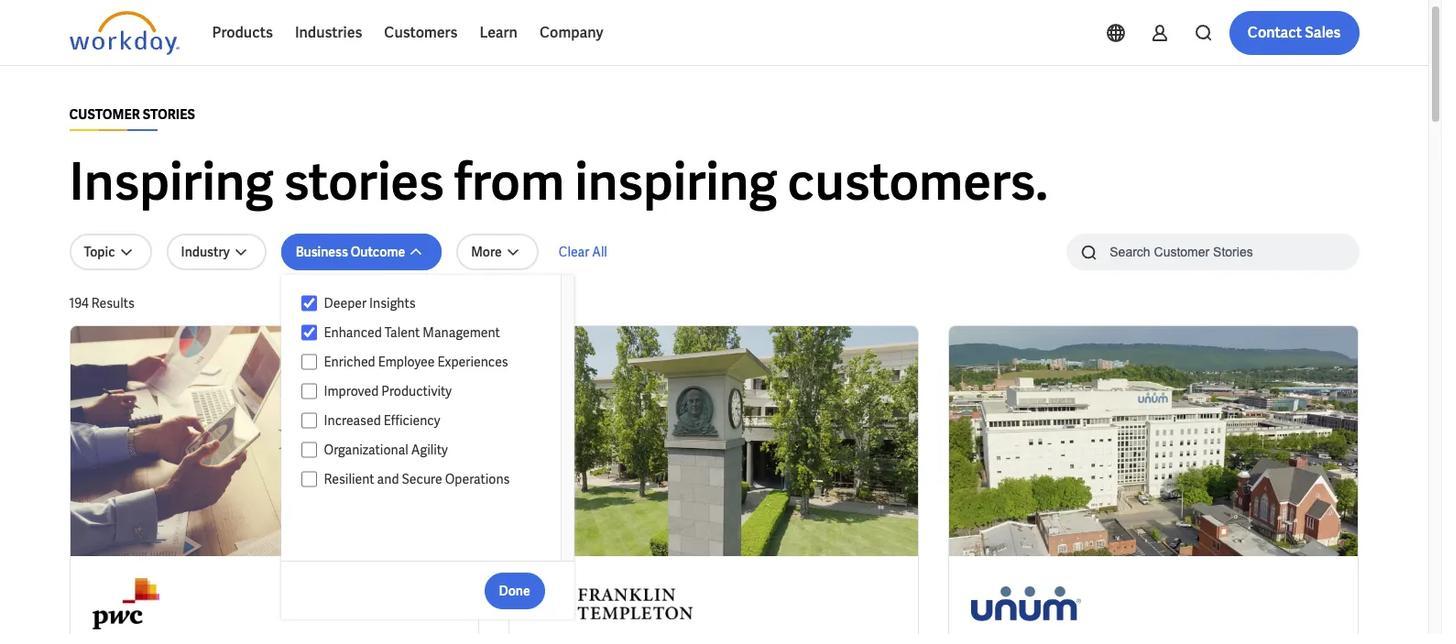 Task type: locate. For each thing, give the bounding box(es) containing it.
organizational
[[324, 442, 409, 458]]

inspiring
[[575, 148, 777, 215]]

franklin templeton companies, llc image
[[532, 578, 693, 630]]

all
[[592, 244, 607, 260]]

improved productivity link
[[317, 380, 543, 402]]

productivity
[[381, 383, 452, 400]]

secure
[[402, 471, 442, 488]]

194
[[69, 295, 89, 312]]

inspiring stories from inspiring customers.
[[69, 148, 1048, 215]]

organizational agility
[[324, 442, 448, 458]]

customer
[[69, 106, 140, 123]]

customer stories
[[69, 106, 195, 123]]

operations
[[445, 471, 510, 488]]

clear
[[559, 244, 589, 260]]

experiences
[[438, 354, 508, 370]]

improved
[[324, 383, 379, 400]]

company button
[[529, 11, 614, 55]]

learn button
[[469, 11, 529, 55]]

done button
[[484, 572, 545, 609]]

unum image
[[972, 578, 1082, 630]]

contact sales
[[1248, 23, 1341, 42]]

resilient and secure operations link
[[317, 468, 543, 490]]

clear all
[[559, 244, 607, 260]]

business
[[296, 244, 348, 260]]

stories
[[284, 148, 444, 215]]

organizational agility link
[[317, 439, 543, 461]]

None checkbox
[[301, 295, 317, 312], [301, 354, 317, 370], [301, 383, 317, 400], [301, 412, 317, 429], [301, 442, 317, 458], [301, 295, 317, 312], [301, 354, 317, 370], [301, 383, 317, 400], [301, 412, 317, 429], [301, 442, 317, 458]]

deeper insights link
[[317, 292, 543, 314]]

None checkbox
[[301, 324, 317, 341], [301, 471, 317, 488], [301, 324, 317, 341], [301, 471, 317, 488]]

done
[[499, 582, 530, 599]]

products button
[[201, 11, 284, 55]]

contact sales link
[[1230, 11, 1359, 55]]

from
[[454, 148, 565, 215]]

enriched employee experiences
[[324, 354, 508, 370]]

enhanced
[[324, 324, 382, 341]]

customers.
[[788, 148, 1048, 215]]



Task type: describe. For each thing, give the bounding box(es) containing it.
Search Customer Stories text field
[[1099, 236, 1324, 268]]

topic
[[84, 244, 115, 260]]

enhanced talent management link
[[317, 322, 543, 344]]

management
[[423, 324, 500, 341]]

employee
[[378, 354, 435, 370]]

enriched
[[324, 354, 375, 370]]

industries
[[295, 23, 362, 42]]

insights
[[369, 295, 416, 312]]

go to the homepage image
[[69, 11, 179, 55]]

increased efficiency link
[[317, 410, 543, 432]]

learn
[[480, 23, 518, 42]]

more button
[[456, 234, 539, 270]]

agility
[[411, 442, 448, 458]]

stories
[[143, 106, 195, 123]]

industry button
[[166, 234, 266, 270]]

products
[[212, 23, 273, 42]]

customers button
[[373, 11, 469, 55]]

industries button
[[284, 11, 373, 55]]

resilient and secure operations
[[324, 471, 510, 488]]

contact
[[1248, 23, 1302, 42]]

increased efficiency
[[324, 412, 440, 429]]

increased
[[324, 412, 381, 429]]

194 results
[[69, 295, 135, 312]]

more
[[471, 244, 502, 260]]

industry
[[181, 244, 230, 260]]

results
[[91, 295, 135, 312]]

pricewaterhousecoopers global licensing services corporation (pwc) image
[[92, 578, 159, 630]]

enriched employee experiences link
[[317, 351, 543, 373]]

deeper
[[324, 295, 367, 312]]

and
[[377, 471, 399, 488]]

efficiency
[[384, 412, 440, 429]]

topic button
[[69, 234, 152, 270]]

clear all button
[[553, 234, 613, 270]]

business outcome
[[296, 244, 405, 260]]

talent
[[385, 324, 420, 341]]

outcome
[[351, 244, 405, 260]]

resilient
[[324, 471, 374, 488]]

business outcome button
[[281, 234, 442, 270]]

sales
[[1305, 23, 1341, 42]]

inspiring
[[69, 148, 274, 215]]

deeper insights
[[324, 295, 416, 312]]

company
[[540, 23, 603, 42]]

customers
[[384, 23, 458, 42]]

enhanced talent management
[[324, 324, 500, 341]]

improved productivity
[[324, 383, 452, 400]]



Task type: vqa. For each thing, say whether or not it's contained in the screenshot.
LEARN dropdown button
yes



